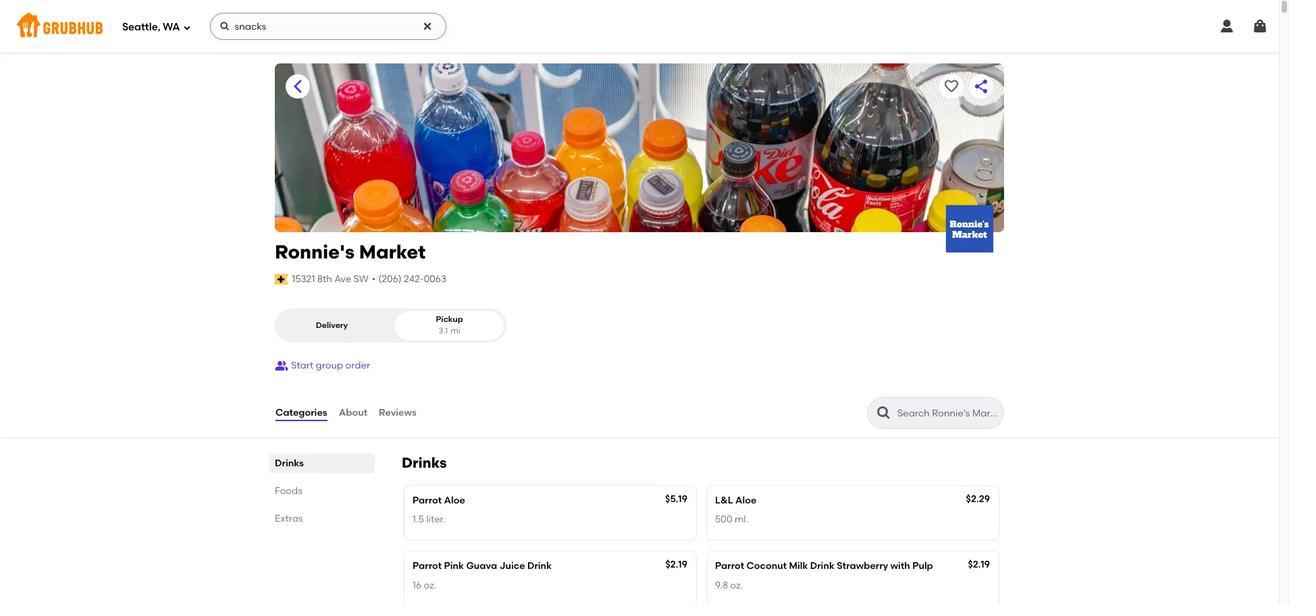 Task type: describe. For each thing, give the bounding box(es) containing it.
1 horizontal spatial svg image
[[1219, 18, 1236, 34]]

strawberry
[[837, 561, 889, 572]]

parrot aloe
[[413, 495, 465, 507]]

start
[[291, 360, 314, 371]]

start group order button
[[275, 354, 370, 378]]

(206)
[[379, 273, 402, 285]]

Search for food, convenience, alcohol... search field
[[210, 13, 446, 40]]

people icon image
[[275, 359, 288, 373]]

about
[[339, 407, 368, 419]]

•
[[372, 273, 376, 285]]

order
[[346, 360, 370, 371]]

seattle, wa
[[122, 21, 180, 33]]

option group containing pickup
[[275, 309, 507, 343]]

500 ml.
[[715, 514, 749, 526]]

1 horizontal spatial drinks
[[402, 455, 447, 471]]

0063
[[424, 273, 447, 285]]

oz. for 16 oz.
[[424, 580, 437, 592]]

drinks tab
[[275, 457, 370, 471]]

parrot for 1.5
[[413, 495, 442, 507]]

pickup 3.1 mi
[[436, 315, 463, 336]]

15321
[[292, 273, 315, 285]]

ronnie's
[[275, 241, 355, 263]]

about button
[[338, 389, 368, 438]]

coconut
[[747, 561, 787, 572]]

ave
[[335, 273, 351, 285]]

sw
[[354, 273, 369, 285]]

mi
[[451, 327, 461, 336]]

caret left icon image
[[290, 78, 306, 95]]

subscription pass image
[[275, 274, 289, 285]]

delivery
[[316, 321, 348, 330]]

16
[[413, 580, 422, 592]]

reviews
[[379, 407, 417, 419]]

group
[[316, 360, 343, 371]]

15321 8th ave sw
[[292, 273, 369, 285]]

start group order
[[291, 360, 370, 371]]

extras tab
[[275, 512, 370, 526]]

• (206) 242-0063
[[372, 273, 447, 285]]

guava
[[466, 561, 497, 572]]



Task type: locate. For each thing, give the bounding box(es) containing it.
search icon image
[[876, 405, 892, 421]]

extras
[[275, 513, 303, 525]]

2 horizontal spatial svg image
[[1253, 18, 1269, 34]]

1 aloe from the left
[[444, 495, 465, 507]]

pink
[[444, 561, 464, 572]]

1 horizontal spatial svg image
[[422, 21, 433, 32]]

parrot for 9.8
[[715, 561, 745, 572]]

svg image
[[1219, 18, 1236, 34], [183, 23, 191, 31]]

drink
[[528, 561, 552, 572], [811, 561, 835, 572]]

1 horizontal spatial drink
[[811, 561, 835, 572]]

l&l
[[715, 495, 733, 507]]

15321 8th ave sw button
[[291, 272, 369, 287]]

2 aloe from the left
[[736, 495, 757, 507]]

0 horizontal spatial drinks
[[275, 458, 304, 469]]

drinks inside tab
[[275, 458, 304, 469]]

0 horizontal spatial drink
[[528, 561, 552, 572]]

drink right milk
[[811, 561, 835, 572]]

foods
[[275, 486, 303, 497]]

2 $2.19 from the left
[[969, 560, 990, 571]]

aloe
[[444, 495, 465, 507], [736, 495, 757, 507]]

aloe for parrot aloe
[[444, 495, 465, 507]]

1.5 liter.
[[413, 514, 446, 526]]

aloe up liter.
[[444, 495, 465, 507]]

parrot up 16 oz. at the left of the page
[[413, 561, 442, 572]]

oz. for 9.8 oz.
[[731, 580, 743, 592]]

share icon image
[[974, 78, 990, 95]]

0 horizontal spatial oz.
[[424, 580, 437, 592]]

liter.
[[426, 514, 446, 526]]

svg image
[[1253, 18, 1269, 34], [219, 21, 230, 32], [422, 21, 433, 32]]

parrot up '1.5 liter.'
[[413, 495, 442, 507]]

2 drink from the left
[[811, 561, 835, 572]]

1 horizontal spatial $2.19
[[969, 560, 990, 571]]

9.8 oz.
[[715, 580, 743, 592]]

parrot
[[413, 495, 442, 507], [413, 561, 442, 572], [715, 561, 745, 572]]

aloe for l&l aloe
[[736, 495, 757, 507]]

0 horizontal spatial svg image
[[219, 21, 230, 32]]

1 drink from the left
[[528, 561, 552, 572]]

16 oz.
[[413, 580, 437, 592]]

pickup
[[436, 315, 463, 324]]

categories button
[[275, 389, 328, 438]]

l&l aloe
[[715, 495, 757, 507]]

ronnie's market logo image
[[947, 205, 994, 253]]

$2.19
[[666, 560, 688, 571], [969, 560, 990, 571]]

$2.19 for parrot coconut milk drink strawberry with pulp
[[969, 560, 990, 571]]

Search Ronnie's Market search field
[[897, 407, 1000, 420]]

wa
[[163, 21, 180, 33]]

$2.19 down $5.19
[[666, 560, 688, 571]]

500
[[715, 514, 733, 526]]

$2.19 for parrot pink guava juice drink
[[666, 560, 688, 571]]

foods tab
[[275, 484, 370, 498]]

8th
[[317, 273, 332, 285]]

$5.19
[[666, 494, 688, 505]]

reviews button
[[378, 389, 417, 438]]

2 oz. from the left
[[731, 580, 743, 592]]

with
[[891, 561, 911, 572]]

parrot up 9.8 oz.
[[715, 561, 745, 572]]

save this restaurant button
[[940, 74, 964, 99]]

drink right juice on the left of the page
[[528, 561, 552, 572]]

juice
[[500, 561, 525, 572]]

$2.29
[[967, 494, 990, 505]]

drinks
[[402, 455, 447, 471], [275, 458, 304, 469]]

parrot coconut milk drink strawberry with pulp
[[715, 561, 934, 572]]

drinks up parrot aloe
[[402, 455, 447, 471]]

parrot for 16
[[413, 561, 442, 572]]

0 horizontal spatial $2.19
[[666, 560, 688, 571]]

0 horizontal spatial aloe
[[444, 495, 465, 507]]

milk
[[789, 561, 808, 572]]

seattle,
[[122, 21, 160, 33]]

oz. right 16
[[424, 580, 437, 592]]

aloe up ml.
[[736, 495, 757, 507]]

$2.19 right pulp
[[969, 560, 990, 571]]

oz. right 9.8
[[731, 580, 743, 592]]

main navigation navigation
[[0, 0, 1280, 53]]

3.1
[[439, 327, 448, 336]]

242-
[[404, 273, 424, 285]]

1 horizontal spatial oz.
[[731, 580, 743, 592]]

1 oz. from the left
[[424, 580, 437, 592]]

ronnie's market
[[275, 241, 426, 263]]

parrot pink guava juice drink
[[413, 561, 552, 572]]

save this restaurant image
[[944, 78, 960, 95]]

option group
[[275, 309, 507, 343]]

(206) 242-0063 button
[[379, 273, 447, 286]]

1.5
[[413, 514, 424, 526]]

1 horizontal spatial aloe
[[736, 495, 757, 507]]

pulp
[[913, 561, 934, 572]]

oz.
[[424, 580, 437, 592], [731, 580, 743, 592]]

0 horizontal spatial svg image
[[183, 23, 191, 31]]

1 $2.19 from the left
[[666, 560, 688, 571]]

ml.
[[735, 514, 749, 526]]

market
[[359, 241, 426, 263]]

9.8
[[715, 580, 728, 592]]

categories
[[276, 407, 327, 419]]

drinks up foods
[[275, 458, 304, 469]]



Task type: vqa. For each thing, say whether or not it's contained in the screenshot.
SW
yes



